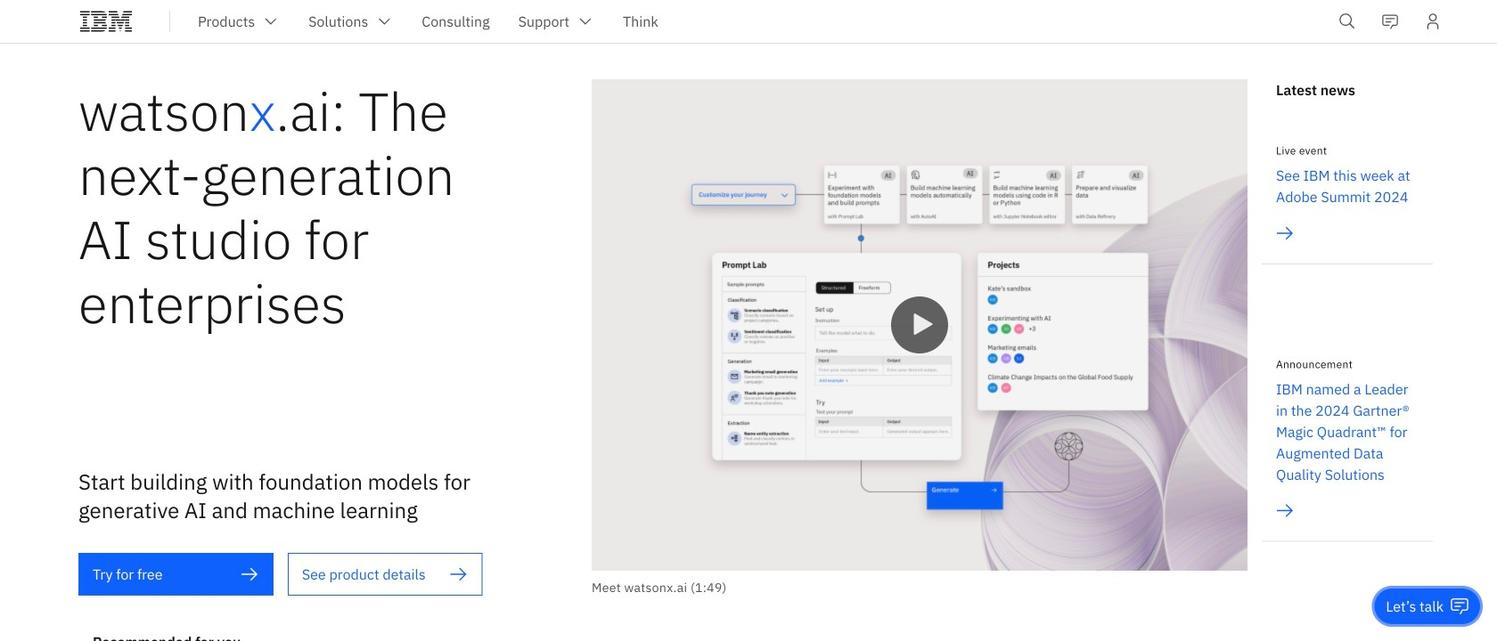 Task type: describe. For each thing, give the bounding box(es) containing it.
let's talk element
[[1387, 597, 1444, 617]]



